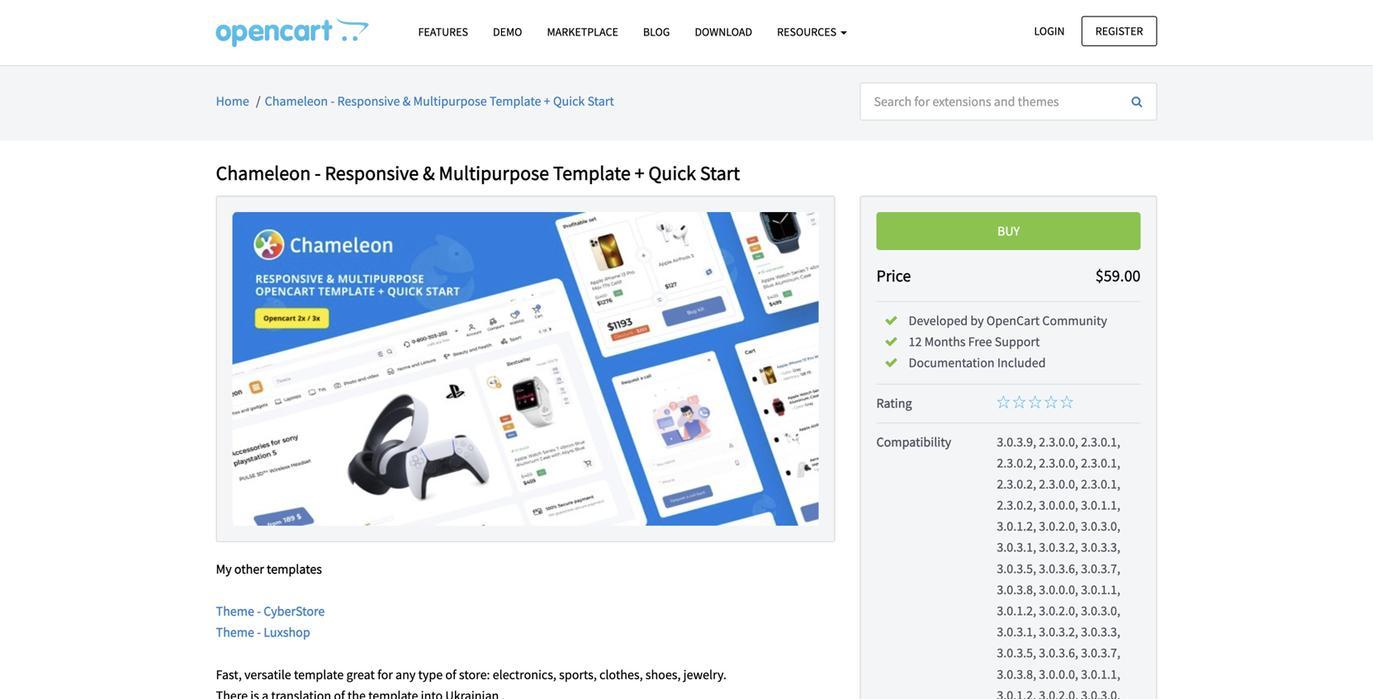 Task type: vqa. For each thing, say whether or not it's contained in the screenshot.
opencart extensions IMAGE
no



Task type: locate. For each thing, give the bounding box(es) containing it.
resources
[[777, 24, 839, 39]]

1 star light o image from the left
[[997, 396, 1010, 409]]

demo
[[493, 24, 522, 39]]

1 vertical spatial chameleon
[[216, 161, 311, 185]]

0 horizontal spatial quick
[[553, 93, 585, 109]]

by
[[971, 313, 984, 329]]

Search for extensions and themes text field
[[860, 83, 1119, 121]]

1 vertical spatial theme
[[216, 625, 254, 641]]

2 vertical spatial 2.3.0.1,
[[1081, 476, 1121, 493]]

chameleon right home link
[[265, 93, 328, 109]]

cyberstore
[[264, 603, 325, 620]]

3 3.0.0.0, from the top
[[1039, 666, 1079, 683]]

1 vertical spatial 3.0.0.0,
[[1039, 582, 1079, 598]]

1 vertical spatial 3.0.1.2,
[[997, 603, 1037, 619]]

1 vertical spatial 3.0.3.8,
[[997, 666, 1037, 683]]

2 3.0.3.5, from the top
[[997, 645, 1037, 662]]

3.0.3.1,
[[997, 540, 1037, 556], [997, 624, 1037, 641]]

+
[[544, 93, 551, 109], [635, 161, 645, 185]]

start
[[588, 93, 614, 109], [700, 161, 740, 185]]

1 horizontal spatial template
[[553, 161, 631, 185]]

1 vertical spatial quick
[[649, 161, 696, 185]]

3.0.2.0,
[[1039, 518, 1079, 535], [1039, 603, 1079, 619]]

chameleon - responsive & multipurpose template + quick start down chameleon - responsive & multipurpose template + quick start "link"
[[216, 161, 740, 185]]

features link
[[406, 17, 481, 46]]

1 horizontal spatial star light o image
[[1045, 396, 1058, 409]]

store:
[[459, 667, 490, 683]]

0 vertical spatial chameleon
[[265, 93, 328, 109]]

0 horizontal spatial star light o image
[[1013, 396, 1026, 409]]

buy button
[[877, 212, 1141, 250]]

0 horizontal spatial start
[[588, 93, 614, 109]]

2 3.0.3.6, from the top
[[1039, 645, 1079, 662]]

buy
[[998, 223, 1020, 239]]

1 star light o image from the left
[[1013, 396, 1026, 409]]

1 3.0.1.1, from the top
[[1081, 497, 1121, 514]]

0 vertical spatial 3.0.3.2,
[[1039, 540, 1079, 556]]

0 vertical spatial 3.0.2.0,
[[1039, 518, 1079, 535]]

3.0.3.9, 2.3.0.0, 2.3.0.1, 2.3.0.2, 2.3.0.0, 2.3.0.1, 2.3.0.2, 2.3.0.0, 2.3.0.1, 2.3.0.2, 3.0.0.0, 3.0.1.1, 3.0.1.2, 3.0.2.0, 3.0.3.0, 3.0.3.1, 3.0.3.2, 3.0.3.3, 3.0.3.5, 3.0.3.6, 3.0.3.7, 3.0.3.8, 3.0.0.0, 3.0.1.1, 3.0.1.2, 3.0.2.0, 3.0.3.0, 3.0.3.1, 3.0.3.2, 3.0.3.3, 3.0.3.5, 3.0.3.6, 3.0.3.7, 3.0.3.8, 3.0.0.0, 3.0.1.1, 3.0.1.2, 3.0.2
[[997, 434, 1121, 700]]

1 3.0.3.5, from the top
[[997, 561, 1037, 577]]

2 3.0.0.0, from the top
[[1039, 582, 1079, 598]]

0 vertical spatial quick
[[553, 93, 585, 109]]

marketplace
[[547, 24, 618, 39]]

chameleon
[[265, 93, 328, 109], [216, 161, 311, 185]]

star light o image up 3.0.3.9,
[[997, 396, 1010, 409]]

1 horizontal spatial star light o image
[[1029, 396, 1042, 409]]

1 vertical spatial 3.0.3.5,
[[997, 645, 1037, 662]]

download
[[695, 24, 753, 39]]

0 horizontal spatial &
[[403, 93, 411, 109]]

multipurpose
[[413, 93, 487, 109], [439, 161, 549, 185]]

3.0.1.1,
[[1081, 497, 1121, 514], [1081, 582, 1121, 598], [1081, 666, 1121, 683]]

1 vertical spatial 3.0.3.2,
[[1039, 624, 1079, 641]]

quick
[[553, 93, 585, 109], [649, 161, 696, 185]]

1 vertical spatial 2.3.0.0,
[[1039, 455, 1079, 471]]

download link
[[683, 17, 765, 46]]

0 vertical spatial 3.0.3.5,
[[997, 561, 1037, 577]]

0 vertical spatial 3.0.3.0,
[[1081, 518, 1121, 535]]

1 vertical spatial template
[[553, 161, 631, 185]]

home link
[[216, 93, 249, 109]]

0 horizontal spatial star light o image
[[997, 396, 1010, 409]]

theme down theme - cyberstore link
[[216, 625, 254, 641]]

1 vertical spatial multipurpose
[[439, 161, 549, 185]]

2 vertical spatial 2.3.0.0,
[[1039, 476, 1079, 493]]

2 vertical spatial 3.0.0.0,
[[1039, 666, 1079, 683]]

star light o image
[[997, 396, 1010, 409], [1029, 396, 1042, 409]]

3.0.3.3,
[[1081, 540, 1121, 556], [1081, 624, 1121, 641]]

0 vertical spatial chameleon - responsive & multipurpose template + quick start
[[265, 93, 614, 109]]

0 vertical spatial 3.0.3.6,
[[1039, 561, 1079, 577]]

0 vertical spatial theme
[[216, 603, 254, 620]]

0 vertical spatial &
[[403, 93, 411, 109]]

0 vertical spatial +
[[544, 93, 551, 109]]

star light o image down included
[[1029, 396, 1042, 409]]

1 3.0.3.6, from the top
[[1039, 561, 1079, 577]]

1 vertical spatial 3.0.3.1,
[[997, 624, 1037, 641]]

2.3.0.0,
[[1039, 434, 1079, 450], [1039, 455, 1079, 471], [1039, 476, 1079, 493]]

1 vertical spatial 3.0.2.0,
[[1039, 603, 1079, 619]]

1 vertical spatial 3.0.3.3,
[[1081, 624, 1121, 641]]

1 vertical spatial 3.0.3.7,
[[1081, 645, 1121, 662]]

star light o image
[[1013, 396, 1026, 409], [1045, 396, 1058, 409], [1061, 396, 1074, 409]]

-
[[331, 93, 335, 109], [315, 161, 321, 185], [257, 603, 261, 620], [257, 625, 261, 641]]

opencart
[[987, 313, 1040, 329]]

chameleon down home
[[216, 161, 311, 185]]

2 2.3.0.0, from the top
[[1039, 455, 1079, 471]]

register
[[1096, 24, 1144, 38]]

1 horizontal spatial start
[[700, 161, 740, 185]]

3.0.3.5,
[[997, 561, 1037, 577], [997, 645, 1037, 662]]

1 2.3.0.2, from the top
[[997, 455, 1037, 471]]

0 vertical spatial template
[[490, 93, 541, 109]]

1 3.0.1.2, from the top
[[997, 518, 1037, 535]]

theme - cyberstore theme - luxshop
[[216, 603, 325, 641]]

& down features link
[[403, 93, 411, 109]]

3.0.1.2,
[[997, 518, 1037, 535], [997, 603, 1037, 619], [997, 687, 1037, 700]]

1 vertical spatial 3.0.3.0,
[[1081, 603, 1121, 619]]

0 horizontal spatial template
[[490, 93, 541, 109]]

2.3.0.1,
[[1081, 434, 1121, 450], [1081, 455, 1121, 471], [1081, 476, 1121, 493]]

0 vertical spatial 3.0.3.1,
[[997, 540, 1037, 556]]

0 vertical spatial 3.0.0.0,
[[1039, 497, 1079, 514]]

support
[[995, 334, 1040, 350]]

documentation
[[909, 355, 995, 371]]

theme up theme - luxshop 'link'
[[216, 603, 254, 620]]

2 horizontal spatial star light o image
[[1061, 396, 1074, 409]]

0 vertical spatial 3.0.3.7,
[[1081, 561, 1121, 577]]

responsive
[[337, 93, 400, 109], [325, 161, 419, 185]]

2 vertical spatial 2.3.0.2,
[[997, 497, 1037, 514]]

0 vertical spatial 2.3.0.2,
[[997, 455, 1037, 471]]

1 vertical spatial 3.0.1.1,
[[1081, 582, 1121, 598]]

0 vertical spatial 2.3.0.1,
[[1081, 434, 1121, 450]]

2 3.0.3.1, from the top
[[997, 624, 1037, 641]]

1 vertical spatial 2.3.0.1,
[[1081, 455, 1121, 471]]

features
[[418, 24, 468, 39]]

1 3.0.0.0, from the top
[[1039, 497, 1079, 514]]

3 3.0.1.2, from the top
[[997, 687, 1037, 700]]

&
[[403, 93, 411, 109], [423, 161, 435, 185]]

my
[[216, 561, 232, 578]]

0 vertical spatial 2.3.0.0,
[[1039, 434, 1079, 450]]

my other templates
[[216, 561, 322, 578]]

theme
[[216, 603, 254, 620], [216, 625, 254, 641]]

search image
[[1132, 96, 1143, 107]]

1 2.3.0.0, from the top
[[1039, 434, 1079, 450]]

template
[[490, 93, 541, 109], [553, 161, 631, 185]]

0 vertical spatial multipurpose
[[413, 93, 487, 109]]

3 3.0.1.1, from the top
[[1081, 666, 1121, 683]]

0 vertical spatial 3.0.3.8,
[[997, 582, 1037, 598]]

home
[[216, 93, 249, 109]]

3.0.3.8,
[[997, 582, 1037, 598], [997, 666, 1037, 683]]

3.0.3.2,
[[1039, 540, 1079, 556], [1039, 624, 1079, 641]]

1 vertical spatial 2.3.0.2,
[[997, 476, 1037, 493]]

3.0.3.7,
[[1081, 561, 1121, 577], [1081, 645, 1121, 662]]

chameleon - responsive & multipurpose template + quick start down features link
[[265, 93, 614, 109]]

chameleon - responsive & multipurpose template + quick start image
[[233, 212, 819, 526]]

0 vertical spatial 3.0.3.3,
[[1081, 540, 1121, 556]]

2.3.0.2,
[[997, 455, 1037, 471], [997, 476, 1037, 493], [997, 497, 1037, 514]]

1 vertical spatial +
[[635, 161, 645, 185]]

3.0.0.0,
[[1039, 497, 1079, 514], [1039, 582, 1079, 598], [1039, 666, 1079, 683]]

1 horizontal spatial +
[[635, 161, 645, 185]]

3.0.3.6,
[[1039, 561, 1079, 577], [1039, 645, 1079, 662]]

chameleon - responsive & multipurpose template + quick start
[[265, 93, 614, 109], [216, 161, 740, 185]]

1 vertical spatial 3.0.3.6,
[[1039, 645, 1079, 662]]

1 horizontal spatial &
[[423, 161, 435, 185]]

0 vertical spatial 3.0.1.1,
[[1081, 497, 1121, 514]]

2 3.0.3.3, from the top
[[1081, 624, 1121, 641]]

& down chameleon - responsive & multipurpose template + quick start "link"
[[423, 161, 435, 185]]

1 vertical spatial start
[[700, 161, 740, 185]]

versatile
[[244, 667, 291, 683]]

0 vertical spatial 3.0.1.2,
[[997, 518, 1037, 535]]

2 3.0.1.1, from the top
[[1081, 582, 1121, 598]]

2 vertical spatial 3.0.1.1,
[[1081, 666, 1121, 683]]

1 3.0.2.0, from the top
[[1039, 518, 1079, 535]]

3.0.3.0,
[[1081, 518, 1121, 535], [1081, 603, 1121, 619]]

fast, versatile template great for any type of store: electronics, sports, clothes, shoes, jewelry.
[[216, 667, 727, 683]]

2 vertical spatial 3.0.1.2,
[[997, 687, 1037, 700]]

1 3.0.3.2, from the top
[[1039, 540, 1079, 556]]



Task type: describe. For each thing, give the bounding box(es) containing it.
included
[[998, 355, 1046, 371]]

chameleon - responsive & multipurpose template + quick start link
[[265, 93, 614, 109]]

2 3.0.3.2, from the top
[[1039, 624, 1079, 641]]

clothes,
[[600, 667, 643, 683]]

login
[[1034, 24, 1065, 38]]

electronics,
[[493, 667, 557, 683]]

sports,
[[559, 667, 597, 683]]

fast,
[[216, 667, 242, 683]]

1 vertical spatial responsive
[[325, 161, 419, 185]]

3 2.3.0.2, from the top
[[997, 497, 1037, 514]]

developed by opencart community 12 months free support documentation included
[[909, 313, 1108, 371]]

type
[[418, 667, 443, 683]]

months
[[925, 334, 966, 350]]

1 horizontal spatial quick
[[649, 161, 696, 185]]

any
[[396, 667, 416, 683]]

blog link
[[631, 17, 683, 46]]

opencart - chameleon - responsive & multipurpose template + quick start image
[[216, 17, 369, 47]]

2 star light o image from the left
[[1029, 396, 1042, 409]]

login link
[[1020, 16, 1079, 46]]

0 vertical spatial responsive
[[337, 93, 400, 109]]

2 theme from the top
[[216, 625, 254, 641]]

community
[[1043, 313, 1108, 329]]

other
[[234, 561, 264, 578]]

for
[[378, 667, 393, 683]]

templates
[[267, 561, 322, 578]]

free
[[969, 334, 992, 350]]

developed
[[909, 313, 968, 329]]

luxshop
[[264, 625, 310, 641]]

3 2.3.0.0, from the top
[[1039, 476, 1079, 493]]

2 3.0.3.7, from the top
[[1081, 645, 1121, 662]]

2 2.3.0.2, from the top
[[997, 476, 1037, 493]]

register link
[[1082, 16, 1158, 46]]

theme - luxshop link
[[216, 625, 310, 641]]

shoes,
[[646, 667, 681, 683]]

template
[[294, 667, 344, 683]]

jewelry.
[[684, 667, 727, 683]]

rating
[[877, 395, 912, 412]]

resources link
[[765, 17, 860, 46]]

3.0.3.9,
[[997, 434, 1037, 450]]

1 3.0.3.7, from the top
[[1081, 561, 1121, 577]]

compatibility
[[877, 434, 952, 450]]

great
[[346, 667, 375, 683]]

1 3.0.3.0, from the top
[[1081, 518, 1121, 535]]

12
[[909, 334, 922, 350]]

demo link
[[481, 17, 535, 46]]

1 3.0.3.3, from the top
[[1081, 540, 1121, 556]]

1 3.0.3.8, from the top
[[997, 582, 1037, 598]]

0 vertical spatial start
[[588, 93, 614, 109]]

$59.00
[[1096, 265, 1141, 286]]

1 3.0.3.1, from the top
[[997, 540, 1037, 556]]

1 vertical spatial chameleon - responsive & multipurpose template + quick start
[[216, 161, 740, 185]]

0 horizontal spatial +
[[544, 93, 551, 109]]

1 vertical spatial &
[[423, 161, 435, 185]]

3 star light o image from the left
[[1061, 396, 1074, 409]]

2 3.0.2.0, from the top
[[1039, 603, 1079, 619]]

of
[[445, 667, 457, 683]]

2 3.0.1.2, from the top
[[997, 603, 1037, 619]]

2 2.3.0.1, from the top
[[1081, 455, 1121, 471]]

price
[[877, 265, 911, 286]]

2 star light o image from the left
[[1045, 396, 1058, 409]]

marketplace link
[[535, 17, 631, 46]]

1 theme from the top
[[216, 603, 254, 620]]

blog
[[643, 24, 670, 39]]

3 2.3.0.1, from the top
[[1081, 476, 1121, 493]]

2 3.0.3.0, from the top
[[1081, 603, 1121, 619]]

theme - cyberstore link
[[216, 603, 325, 620]]

2 3.0.3.8, from the top
[[997, 666, 1037, 683]]

1 2.3.0.1, from the top
[[1081, 434, 1121, 450]]



